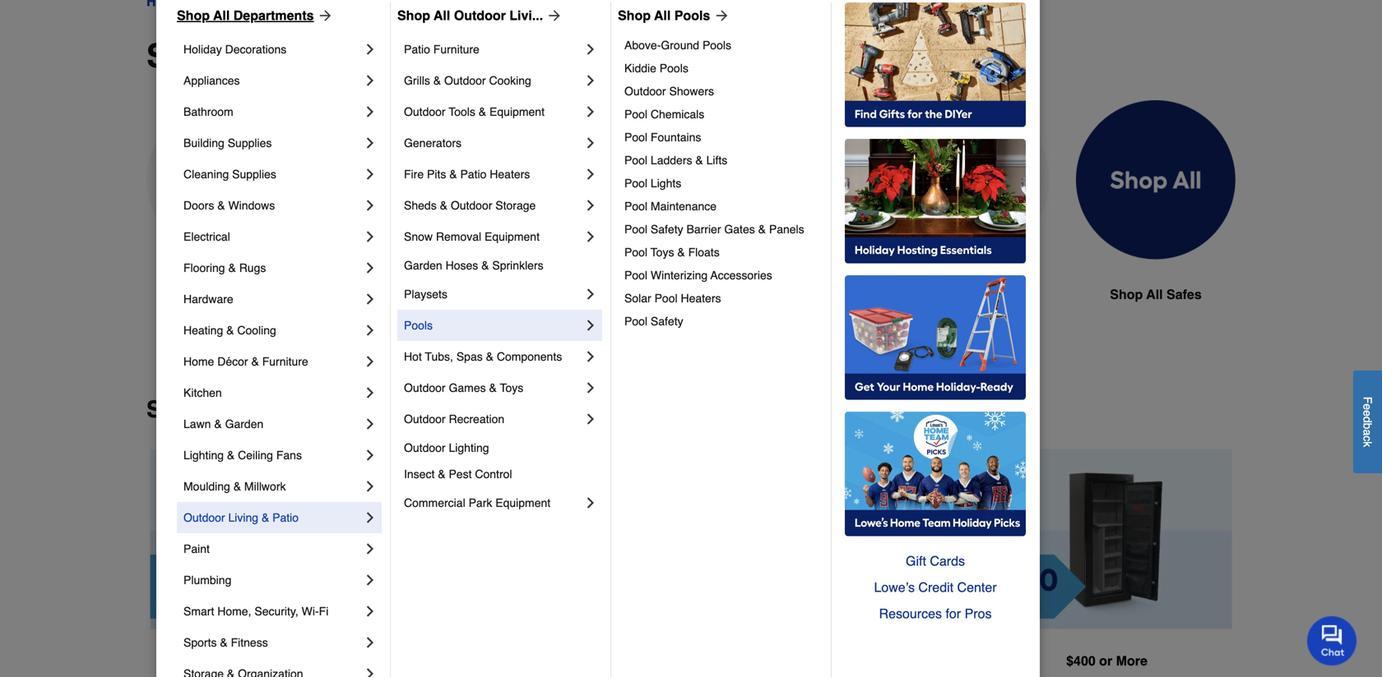 Task type: locate. For each thing, give the bounding box(es) containing it.
& right décor
[[251, 355, 259, 369]]

all inside shop all outdoor livi... link
[[434, 8, 450, 23]]

home up kitchen at bottom left
[[183, 355, 214, 369]]

chevron right image for flooring & rugs
[[362, 260, 378, 276]]

patio down moulding & millwork link
[[272, 512, 299, 525]]

chevron right image for kitchen
[[362, 385, 378, 401]]

rugs
[[239, 262, 266, 275]]

games
[[449, 382, 486, 395]]

0 horizontal spatial home
[[183, 355, 214, 369]]

grills
[[404, 74, 430, 87]]

2 shop from the left
[[397, 8, 430, 23]]

0 vertical spatial supplies
[[228, 137, 272, 150]]

appliances link
[[183, 65, 362, 96]]

chevron right image for sheds & outdoor storage
[[582, 197, 599, 214]]

1 vertical spatial safety
[[651, 315, 683, 328]]

shop up patio furniture
[[397, 8, 430, 23]]

patio up sheds & outdoor storage
[[460, 168, 487, 181]]

0 vertical spatial furniture
[[433, 43, 479, 56]]

0 vertical spatial patio
[[404, 43, 430, 56]]

shop all departments
[[177, 8, 314, 23]]

chevron right image for home décor & furniture
[[362, 354, 378, 370]]

outdoor for outdoor living & patio
[[183, 512, 225, 525]]

equipment for removal
[[485, 230, 540, 244]]

& right tools
[[479, 105, 486, 118]]

insect & pest control
[[404, 468, 512, 481]]

&
[[433, 74, 441, 87], [479, 105, 486, 118], [695, 154, 703, 167], [449, 168, 457, 181], [217, 199, 225, 212], [440, 199, 447, 212], [758, 223, 766, 236], [677, 246, 685, 259], [481, 259, 489, 272], [228, 262, 236, 275], [226, 324, 234, 337], [486, 350, 494, 364], [251, 355, 259, 369], [489, 382, 497, 395], [214, 418, 222, 431], [227, 449, 235, 462], [438, 468, 446, 481], [233, 480, 241, 494], [262, 512, 269, 525], [220, 637, 228, 650]]

shop all. image
[[1076, 100, 1236, 261]]

cooking
[[489, 74, 531, 87]]

heaters inside solar pool heaters link
[[681, 292, 721, 305]]

arrow right image inside shop all departments link
[[314, 7, 334, 24]]

& left ceiling
[[227, 449, 235, 462]]

spas
[[456, 350, 483, 364]]

file safes
[[939, 287, 1001, 302]]

generators link
[[404, 128, 582, 159]]

file safes link
[[890, 100, 1050, 344]]

chevron right image for moulding & millwork
[[362, 479, 378, 495]]

arrow right image for shop all departments
[[314, 7, 334, 24]]

pool safety
[[624, 315, 683, 328]]

3 shop from the left
[[618, 8, 651, 23]]

chevron right image for snow removal equipment
[[582, 229, 599, 245]]

& inside 'link'
[[433, 74, 441, 87]]

outdoor for outdoor games & toys
[[404, 382, 446, 395]]

pool safety barrier gates & panels
[[624, 223, 804, 236]]

1 horizontal spatial shop
[[1110, 287, 1143, 302]]

gift
[[906, 554, 926, 569]]

toys down the components
[[500, 382, 523, 395]]

& left millwork
[[233, 480, 241, 494]]

lighting up moulding
[[183, 449, 224, 462]]

shop up above-
[[618, 8, 651, 23]]

chevron right image for hardware
[[362, 291, 378, 308]]

1 horizontal spatial heaters
[[681, 292, 721, 305]]

1 horizontal spatial arrow right image
[[543, 7, 563, 24]]

pool for pool chemicals
[[624, 108, 647, 121]]

chevron right image for commercial park equipment
[[582, 495, 599, 512]]

gun safes link
[[332, 100, 492, 344]]

shop all safes link
[[1076, 100, 1236, 344]]

safety
[[651, 223, 683, 236], [651, 315, 683, 328]]

garden up playsets
[[404, 259, 442, 272]]

supplies
[[228, 137, 272, 150], [232, 168, 276, 181]]

patio furniture link
[[404, 34, 582, 65]]

$99 or less
[[239, 654, 311, 669]]

pools down gun safes on the left
[[404, 319, 433, 332]]

home for home décor & furniture
[[183, 355, 214, 369]]

above-
[[624, 39, 661, 52]]

safety down solar pool heaters
[[651, 315, 683, 328]]

safes for home safes
[[601, 287, 636, 302]]

outdoor inside outdoor tools & equipment link
[[404, 105, 446, 118]]

arrow right image up patio furniture link
[[543, 7, 563, 24]]

pool for pool safety
[[624, 315, 647, 328]]

outdoor inside outdoor games & toys link
[[404, 382, 446, 395]]

& right pits
[[449, 168, 457, 181]]

supplies up windows
[[232, 168, 276, 181]]

0 horizontal spatial arrow right image
[[314, 7, 334, 24]]

building
[[183, 137, 224, 150]]

arrow right image for shop all outdoor livi...
[[543, 7, 563, 24]]

outdoor up the outdoor lighting
[[404, 413, 446, 426]]

$400 or more
[[1066, 654, 1148, 669]]

home for home safes
[[560, 287, 597, 302]]

safes
[[146, 37, 234, 75], [239, 287, 275, 302], [410, 287, 445, 302], [601, 287, 636, 302], [966, 287, 1001, 302], [1167, 287, 1202, 302], [210, 397, 272, 423]]

arrow right image inside shop all outdoor livi... link
[[543, 7, 563, 24]]

pros
[[965, 607, 992, 622]]

lighting up pest
[[449, 442, 489, 455]]

outdoor inside outdoor living & patio link
[[183, 512, 225, 525]]

outdoor showers
[[624, 85, 714, 98]]

& left pest
[[438, 468, 446, 481]]

0 horizontal spatial shop
[[177, 8, 210, 23]]

chat invite button image
[[1307, 616, 1357, 666]]

supplies for cleaning supplies
[[232, 168, 276, 181]]

a
[[1361, 430, 1374, 436]]

& right spas at the left
[[486, 350, 494, 364]]

2 horizontal spatial shop
[[618, 8, 651, 23]]

safes for fireproof safes
[[239, 287, 275, 302]]

shop for shop all safes
[[1110, 287, 1143, 302]]

& right games
[[489, 382, 497, 395]]

arrow right image
[[710, 7, 730, 24]]

garden up lighting & ceiling fans
[[225, 418, 263, 431]]

chevron right image for patio furniture
[[582, 41, 599, 58]]

kitchen link
[[183, 378, 362, 409]]

wi-
[[302, 605, 319, 619]]

playsets link
[[404, 279, 582, 310]]

shop for shop safes by price
[[146, 397, 204, 423]]

outdoor lighting link
[[404, 435, 599, 462]]

garden
[[404, 259, 442, 272], [225, 418, 263, 431]]

bathroom
[[183, 105, 233, 118]]

chevron right image for outdoor recreation
[[582, 411, 599, 428]]

safety for pool safety
[[651, 315, 683, 328]]

all inside shop all pools link
[[654, 8, 671, 23]]

chevron right image for hot tubs, spas & components
[[582, 349, 599, 365]]

chevron right image for grills & outdoor cooking
[[582, 72, 599, 89]]

outdoor down the grills on the top of the page
[[404, 105, 446, 118]]

fountains
[[651, 131, 701, 144]]

e up b
[[1361, 410, 1374, 417]]

fi
[[319, 605, 329, 619]]

arrow right image
[[314, 7, 334, 24], [543, 7, 563, 24]]

0 horizontal spatial toys
[[500, 382, 523, 395]]

insect
[[404, 468, 435, 481]]

0 horizontal spatial heaters
[[490, 168, 530, 181]]

outdoor living & patio
[[183, 512, 299, 525]]

sheds & outdoor storage
[[404, 199, 536, 212]]

center
[[957, 580, 997, 596]]

2 vertical spatial patio
[[272, 512, 299, 525]]

1 horizontal spatial garden
[[404, 259, 442, 272]]

2 arrow right image from the left
[[543, 7, 563, 24]]

heaters up storage
[[490, 168, 530, 181]]

pool safety barrier gates & panels link
[[624, 218, 819, 241]]

–
[[826, 654, 833, 670]]

supplies for building supplies
[[228, 137, 272, 150]]

fireproof safes
[[178, 287, 275, 302]]

a black sentrysafe home safe with the door ajar. image
[[518, 100, 678, 259]]

2 vertical spatial equipment
[[495, 497, 551, 510]]

outdoor down moulding
[[183, 512, 225, 525]]

accessories
[[711, 269, 772, 282]]

1 vertical spatial toys
[[500, 382, 523, 395]]

all inside shop all safes link
[[1146, 287, 1163, 302]]

decorations
[[225, 43, 287, 56]]

$100 to $200. image
[[427, 450, 678, 630]]

a black sentrysafe fireproof safe. image
[[146, 100, 306, 259]]

pool toys & floats link
[[624, 241, 819, 264]]

f e e d b a c k
[[1361, 397, 1374, 448]]

1 horizontal spatial toys
[[651, 246, 674, 259]]

e up d on the right of the page
[[1361, 404, 1374, 410]]

chevron right image for building supplies
[[362, 135, 378, 151]]

0 vertical spatial home
[[560, 287, 597, 302]]

patio for outdoor living & patio
[[272, 512, 299, 525]]

flooring & rugs
[[183, 262, 266, 275]]

cleaning
[[183, 168, 229, 181]]

furniture up grills & outdoor cooking
[[433, 43, 479, 56]]

toys
[[651, 246, 674, 259], [500, 382, 523, 395]]

fire
[[404, 168, 424, 181]]

1 horizontal spatial patio
[[404, 43, 430, 56]]

0 vertical spatial heaters
[[490, 168, 530, 181]]

chevron right image for paint
[[362, 541, 378, 558]]

f
[[1361, 397, 1374, 404]]

1 safety from the top
[[651, 223, 683, 236]]

safes for file safes
[[966, 287, 1001, 302]]

chevron right image for electrical
[[362, 229, 378, 245]]

paint link
[[183, 534, 362, 565]]

chevron right image for generators
[[582, 135, 599, 151]]

1 horizontal spatial shop
[[397, 8, 430, 23]]

pools up ground at the top
[[674, 8, 710, 23]]

equipment down insect & pest control "link"
[[495, 497, 551, 510]]

outdoor up insect
[[404, 442, 446, 455]]

shop
[[1110, 287, 1143, 302], [146, 397, 204, 423]]

0 vertical spatial safety
[[651, 223, 683, 236]]

equipment down cooking
[[490, 105, 545, 118]]

0 vertical spatial garden
[[404, 259, 442, 272]]

0 vertical spatial toys
[[651, 246, 674, 259]]

outdoor up snow removal equipment
[[451, 199, 492, 212]]

holiday
[[183, 43, 222, 56]]

for
[[946, 607, 961, 622]]

chevron right image
[[582, 41, 599, 58], [582, 72, 599, 89], [582, 104, 599, 120], [362, 135, 378, 151], [362, 166, 378, 183], [362, 229, 378, 245], [582, 229, 599, 245], [362, 260, 378, 276], [582, 286, 599, 303], [582, 349, 599, 365], [362, 354, 378, 370], [582, 380, 599, 397], [362, 416, 378, 433], [362, 479, 378, 495], [582, 495, 599, 512], [362, 541, 378, 558], [362, 604, 378, 620], [362, 635, 378, 652], [362, 666, 378, 678]]

home left solar
[[560, 287, 597, 302]]

patio up the grills on the top of the page
[[404, 43, 430, 56]]

& right gates
[[758, 223, 766, 236]]

shop up holiday
[[177, 8, 210, 23]]

smart
[[183, 605, 214, 619]]

outdoor inside outdoor recreation link
[[404, 413, 446, 426]]

smart home, security, wi-fi link
[[183, 596, 362, 628]]

safes for shop safes by price
[[210, 397, 272, 423]]

all inside shop all departments link
[[213, 8, 230, 23]]

1 vertical spatial equipment
[[485, 230, 540, 244]]

outdoor inside sheds & outdoor storage link
[[451, 199, 492, 212]]

by
[[278, 397, 305, 423]]

& right the grills on the top of the page
[[433, 74, 441, 87]]

playsets
[[404, 288, 447, 301]]

commercial
[[404, 497, 465, 510]]

a tall black sports afield gun safe. image
[[332, 100, 492, 260]]

shop all pools link
[[618, 6, 730, 26]]

outdoor inside outdoor lighting link
[[404, 442, 446, 455]]

park
[[469, 497, 492, 510]]

1 vertical spatial furniture
[[262, 355, 308, 369]]

supplies up cleaning supplies
[[228, 137, 272, 150]]

1 horizontal spatial furniture
[[433, 43, 479, 56]]

1 vertical spatial home
[[183, 355, 214, 369]]

lowe's credit center
[[874, 580, 997, 596]]

ceiling
[[238, 449, 273, 462]]

lighting
[[449, 442, 489, 455], [183, 449, 224, 462]]

or
[[265, 654, 278, 669]]

1 vertical spatial heaters
[[681, 292, 721, 305]]

equipment up "sprinklers"
[[485, 230, 540, 244]]

0 horizontal spatial lighting
[[183, 449, 224, 462]]

pool ladders & lifts
[[624, 154, 727, 167]]

arrow right image up holiday decorations 'link'
[[314, 7, 334, 24]]

chevron right image for cleaning supplies
[[362, 166, 378, 183]]

1 arrow right image from the left
[[314, 7, 334, 24]]

1 vertical spatial patio
[[460, 168, 487, 181]]

appliances
[[183, 74, 240, 87]]

1 vertical spatial shop
[[146, 397, 204, 423]]

a black honeywell chest safe with the top open. image
[[704, 100, 864, 260]]

1 horizontal spatial lighting
[[449, 442, 489, 455]]

0 horizontal spatial shop
[[146, 397, 204, 423]]

outdoor for outdoor recreation
[[404, 413, 446, 426]]

resources for pros
[[879, 607, 992, 622]]

1 vertical spatial garden
[[225, 418, 263, 431]]

outdoor up tools
[[444, 74, 486, 87]]

1 shop from the left
[[177, 8, 210, 23]]

outdoor up patio furniture link
[[454, 8, 506, 23]]

outdoor inside shop all outdoor livi... link
[[454, 8, 506, 23]]

2 safety from the top
[[651, 315, 683, 328]]

all for outdoor
[[434, 8, 450, 23]]

0 horizontal spatial patio
[[272, 512, 299, 525]]

outdoor down kiddie
[[624, 85, 666, 98]]

heaters down 'pool winterizing accessories'
[[681, 292, 721, 305]]

1 horizontal spatial home
[[560, 287, 597, 302]]

$200
[[793, 654, 822, 670]]

chevron right image for smart home, security, wi-fi
[[362, 604, 378, 620]]

b
[[1361, 423, 1374, 430]]

safety down pool maintenance
[[651, 223, 683, 236]]

0 vertical spatial equipment
[[490, 105, 545, 118]]

safes for gun safes
[[410, 287, 445, 302]]

gun
[[380, 287, 406, 302]]

0 vertical spatial shop
[[1110, 287, 1143, 302]]

chevron right image for sports & fitness
[[362, 635, 378, 652]]

outdoor down hot
[[404, 382, 446, 395]]

shop for shop all outdoor livi...
[[397, 8, 430, 23]]

2 horizontal spatial patio
[[460, 168, 487, 181]]

& right 'sheds'
[[440, 199, 447, 212]]

furniture down heating & cooling link
[[262, 355, 308, 369]]

lowe's credit center link
[[845, 575, 1026, 601]]

plumbing
[[183, 574, 231, 587]]

toys up the winterizing
[[651, 246, 674, 259]]

chevron right image
[[362, 41, 378, 58], [362, 72, 378, 89], [362, 104, 378, 120], [582, 135, 599, 151], [582, 166, 599, 183], [362, 197, 378, 214], [582, 197, 599, 214], [362, 291, 378, 308], [582, 318, 599, 334], [362, 322, 378, 339], [362, 385, 378, 401], [582, 411, 599, 428], [362, 448, 378, 464], [362, 510, 378, 527], [362, 573, 378, 589]]

1 vertical spatial supplies
[[232, 168, 276, 181]]

chevron right image for pools
[[582, 318, 599, 334]]



Task type: describe. For each thing, give the bounding box(es) containing it.
& inside "link"
[[438, 468, 446, 481]]

moulding & millwork link
[[183, 471, 362, 503]]

$200 to $400. image
[[704, 450, 955, 630]]

pool for pool lights
[[624, 177, 647, 190]]

more
[[1116, 654, 1148, 669]]

chevron right image for holiday decorations
[[362, 41, 378, 58]]

maintenance
[[651, 200, 717, 213]]

smart home, security, wi-fi
[[183, 605, 329, 619]]

pool for pool winterizing accessories
[[624, 269, 647, 282]]

tools
[[449, 105, 475, 118]]

moulding & millwork
[[183, 480, 286, 494]]

cooling
[[237, 324, 276, 337]]

kiddie
[[624, 62, 656, 75]]

outdoor for outdoor tools & equipment
[[404, 105, 446, 118]]

chevron right image for appliances
[[362, 72, 378, 89]]

gift cards
[[906, 554, 965, 569]]

a black sentrysafe file safe with a key in the lock and the lid ajar. image
[[890, 100, 1050, 259]]

home décor & furniture link
[[183, 346, 362, 378]]

outdoor inside grills & outdoor cooking 'link'
[[444, 74, 486, 87]]

$99
[[239, 654, 261, 669]]

home safes link
[[518, 100, 678, 344]]

above-ground pools link
[[624, 34, 819, 57]]

& right doors
[[217, 199, 225, 212]]

flooring
[[183, 262, 225, 275]]

chevron right image for plumbing
[[362, 573, 378, 589]]

removal
[[436, 230, 481, 244]]

plumbing link
[[183, 565, 362, 596]]

& right sports
[[220, 637, 228, 650]]

flooring & rugs link
[[183, 253, 362, 284]]

lawn & garden link
[[183, 409, 362, 440]]

heaters inside fire pits & patio heaters link
[[490, 168, 530, 181]]

patio for fire pits & patio heaters
[[460, 168, 487, 181]]

sports & fitness link
[[183, 628, 362, 659]]

windows
[[228, 199, 275, 212]]

kitchen
[[183, 387, 222, 400]]

hot tubs, spas & components
[[404, 350, 562, 364]]

millwork
[[244, 480, 286, 494]]

holiday decorations
[[183, 43, 287, 56]]

lowe's home team holiday picks. image
[[845, 412, 1026, 537]]

pool maintenance
[[624, 200, 717, 213]]

pool lights link
[[624, 172, 819, 195]]

get your home holiday-ready. image
[[845, 276, 1026, 401]]

shop for shop all pools
[[618, 8, 651, 23]]

holiday hosting essentials. image
[[845, 139, 1026, 264]]

cards
[[930, 554, 965, 569]]

outdoor showers link
[[624, 80, 819, 103]]

hoses
[[446, 259, 478, 272]]

home,
[[217, 605, 251, 619]]

snow removal equipment link
[[404, 221, 582, 253]]

pools inside 'link'
[[404, 319, 433, 332]]

$400 or
[[1066, 654, 1112, 669]]

shop all departments link
[[177, 6, 334, 26]]

storage
[[495, 199, 536, 212]]

fire pits & patio heaters
[[404, 168, 530, 181]]

above-ground pools
[[624, 39, 731, 52]]

& right the hoses
[[481, 259, 489, 272]]

outdoor tools & equipment
[[404, 105, 545, 118]]

pool winterizing accessories link
[[624, 264, 819, 287]]

$99 or less. image
[[150, 450, 401, 630]]

chevron right image for outdoor tools & equipment
[[582, 104, 599, 120]]

outdoor living & patio link
[[183, 503, 362, 534]]

bathroom link
[[183, 96, 362, 128]]

$400 or more. image
[[981, 450, 1232, 630]]

sports
[[183, 637, 217, 650]]

chevron right image for playsets
[[582, 286, 599, 303]]

& left floats
[[677, 246, 685, 259]]

fire pits & patio heaters link
[[404, 159, 582, 190]]

kiddie pools
[[624, 62, 688, 75]]

toys inside pool toys & floats link
[[651, 246, 674, 259]]

solar
[[624, 292, 651, 305]]

safety for pool safety barrier gates & panels
[[651, 223, 683, 236]]

lawn
[[183, 418, 211, 431]]

$200 – $400
[[793, 654, 866, 670]]

building supplies link
[[183, 128, 362, 159]]

chevron right image for doors & windows
[[362, 197, 378, 214]]

& right lawn on the left bottom of the page
[[214, 418, 222, 431]]

pool for pool ladders & lifts
[[624, 154, 647, 167]]

pool for pool safety barrier gates & panels
[[624, 223, 647, 236]]

& left cooling
[[226, 324, 234, 337]]

outdoor tools & equipment link
[[404, 96, 582, 128]]

fitness
[[231, 637, 268, 650]]

components
[[497, 350, 562, 364]]

all for safes
[[1146, 287, 1163, 302]]

lowe's
[[874, 580, 915, 596]]

price
[[312, 397, 368, 423]]

fireproof
[[178, 287, 236, 302]]

toys inside outdoor games & toys link
[[500, 382, 523, 395]]

& left lifts
[[695, 154, 703, 167]]

garden hoses & sprinklers
[[404, 259, 543, 272]]

chevron right image for heating & cooling
[[362, 322, 378, 339]]

sheds
[[404, 199, 437, 212]]

pools down "above-ground pools"
[[660, 62, 688, 75]]

all for pools
[[654, 8, 671, 23]]

equipment for park
[[495, 497, 551, 510]]

pool fountains link
[[624, 126, 819, 149]]

outdoor games & toys link
[[404, 373, 582, 404]]

1 e from the top
[[1361, 404, 1374, 410]]

file
[[939, 287, 962, 302]]

pool for pool toys & floats
[[624, 246, 647, 259]]

0 horizontal spatial furniture
[[262, 355, 308, 369]]

pool for pool maintenance
[[624, 200, 647, 213]]

shop all outdoor livi...
[[397, 8, 543, 23]]

chevron right image for fire pits & patio heaters
[[582, 166, 599, 183]]

home décor & furniture
[[183, 355, 308, 369]]

solar pool heaters
[[624, 292, 721, 305]]

chevron right image for bathroom
[[362, 104, 378, 120]]

moulding
[[183, 480, 230, 494]]

pool winterizing accessories
[[624, 269, 772, 282]]

barrier
[[687, 223, 721, 236]]

building supplies
[[183, 137, 272, 150]]

d
[[1361, 417, 1374, 423]]

hot tubs, spas & components link
[[404, 341, 582, 373]]

chevron right image for outdoor games & toys
[[582, 380, 599, 397]]

& inside 'link'
[[486, 350, 494, 364]]

find gifts for the diyer. image
[[845, 2, 1026, 128]]

shop for shop all departments
[[177, 8, 210, 23]]

lights
[[651, 177, 681, 190]]

outdoor for outdoor lighting
[[404, 442, 446, 455]]

pools up kiddie pools link
[[703, 39, 731, 52]]

ground
[[661, 39, 699, 52]]

pool for pool fountains
[[624, 131, 647, 144]]

pits
[[427, 168, 446, 181]]

all for departments
[[213, 8, 230, 23]]

credit
[[918, 580, 954, 596]]

home safes
[[560, 287, 636, 302]]

chevron right image for lighting & ceiling fans
[[362, 448, 378, 464]]

0 horizontal spatial garden
[[225, 418, 263, 431]]

fans
[[276, 449, 302, 462]]

2 e from the top
[[1361, 410, 1374, 417]]

outdoor for outdoor showers
[[624, 85, 666, 98]]

& right living
[[262, 512, 269, 525]]

gun safes
[[380, 287, 445, 302]]

doors & windows link
[[183, 190, 362, 221]]

pool chemicals
[[624, 108, 704, 121]]

doors & windows
[[183, 199, 275, 212]]

showers
[[669, 85, 714, 98]]

pool fountains
[[624, 131, 701, 144]]

paint
[[183, 543, 210, 556]]

lighting & ceiling fans
[[183, 449, 302, 462]]

chevron right image for outdoor living & patio
[[362, 510, 378, 527]]

generators
[[404, 137, 462, 150]]

livi...
[[509, 8, 543, 23]]

& left the rugs
[[228, 262, 236, 275]]

chevron right image for lawn & garden
[[362, 416, 378, 433]]



Task type: vqa. For each thing, say whether or not it's contained in the screenshot.
Pits on the top left of page
yes



